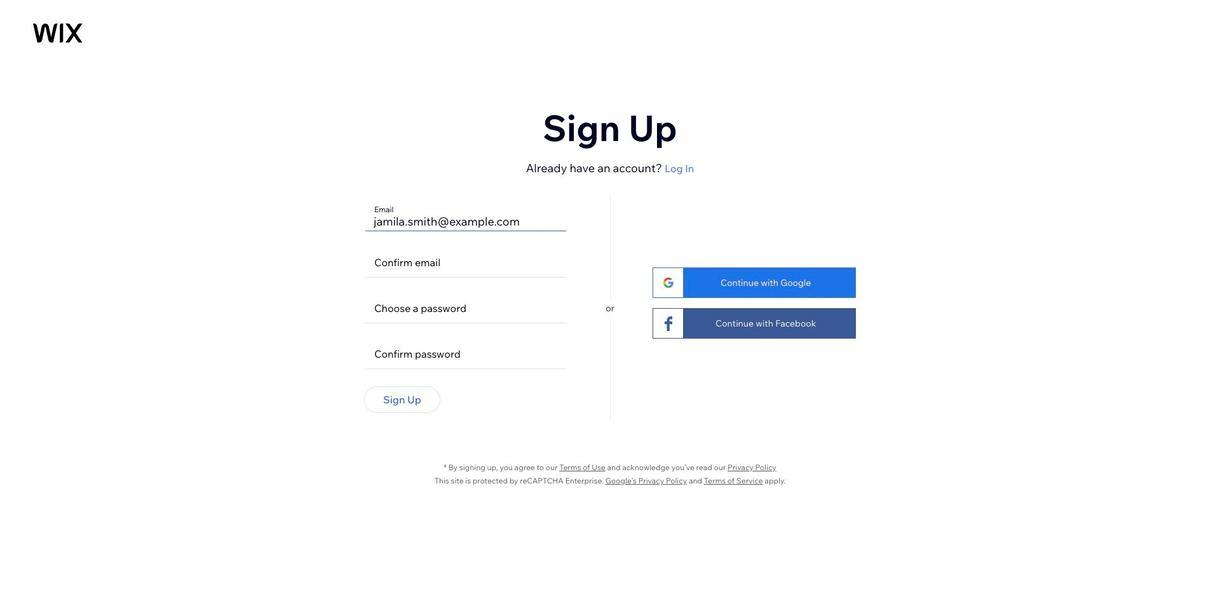 Task type: describe. For each thing, give the bounding box(es) containing it.
wix image
[[33, 24, 83, 43]]



Task type: vqa. For each thing, say whether or not it's contained in the screenshot.
Wix image
yes



Task type: locate. For each thing, give the bounding box(es) containing it.
facebook image
[[662, 316, 675, 331]]

more login options group
[[615, 196, 856, 421]]

None password field
[[371, 292, 546, 324], [371, 338, 561, 369], [371, 292, 546, 324], [371, 338, 561, 369]]

None text field
[[371, 201, 561, 231], [371, 246, 561, 278], [371, 201, 561, 231], [371, 246, 561, 278]]

google image
[[662, 277, 675, 289]]



